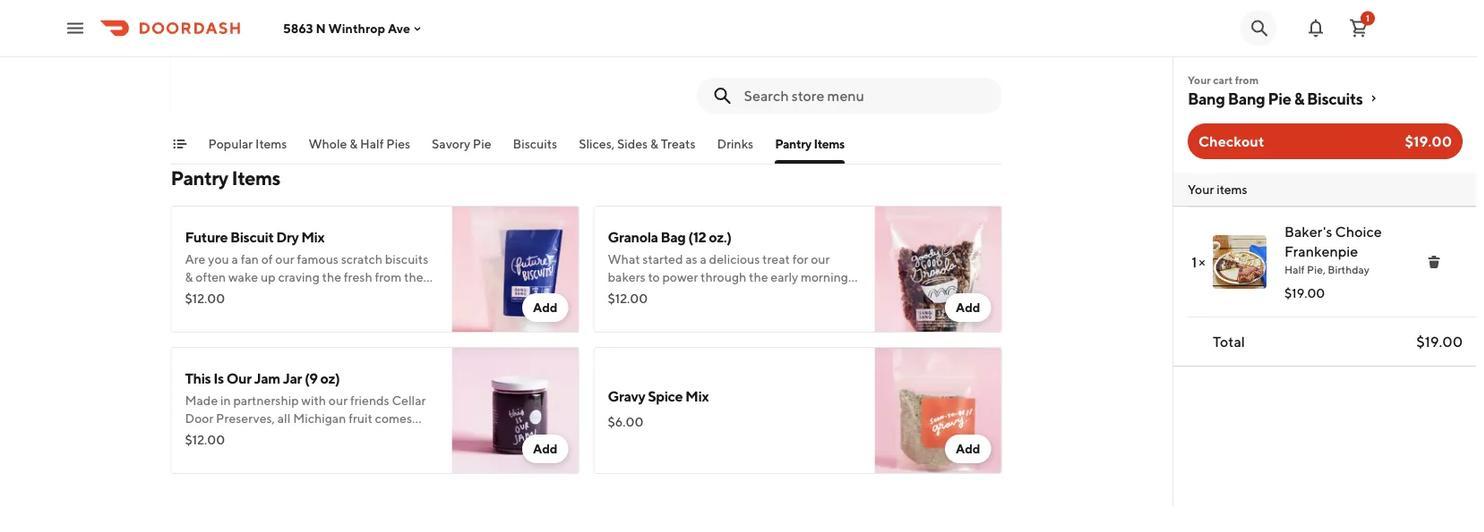 Task type: vqa. For each thing, say whether or not it's contained in the screenshot.
Tea image
yes



Task type: describe. For each thing, give the bounding box(es) containing it.
whole & half pies
[[309, 137, 410, 151]]

1 vertical spatial $19.00
[[1284, 286, 1325, 301]]

(9
[[304, 370, 318, 387]]

0 vertical spatial biscuits
[[1307, 89, 1363, 108]]

5863 n winthrop ave
[[283, 21, 410, 36]]

0 horizontal spatial pantry
[[171, 167, 228, 190]]

granola bag (12 oz.)
[[608, 229, 732, 246]]

your items
[[1188, 182, 1247, 197]]

biscuits button
[[513, 135, 557, 164]]

half inside the baker's choice frankenpie half pie, birthday
[[1284, 263, 1305, 276]]

whole & half pies button
[[309, 135, 410, 164]]

gravy
[[608, 388, 645, 405]]

future
[[185, 229, 228, 246]]

savory pie
[[432, 137, 491, 151]]

add button for mix
[[522, 294, 568, 322]]

1 vertical spatial pantry items
[[171, 167, 280, 190]]

bag
[[661, 229, 686, 246]]

dry
[[276, 229, 299, 246]]

$12.00 for granola
[[608, 292, 648, 306]]

1 for 1 ×
[[1191, 254, 1197, 271]]

add button for jam
[[522, 435, 568, 464]]

jar
[[283, 370, 302, 387]]

ave
[[388, 21, 410, 36]]

2 bang from the left
[[1228, 89, 1265, 108]]

winthrop
[[328, 21, 385, 36]]

checkout
[[1198, 133, 1264, 150]]

1 horizontal spatial pantry items
[[775, 137, 845, 151]]

n
[[316, 21, 326, 36]]

granola bag (12 oz.) image
[[875, 206, 1002, 333]]

1 horizontal spatial pantry
[[775, 137, 812, 151]]

drinks button
[[717, 135, 753, 164]]

1 button
[[1341, 10, 1377, 46]]

treats
[[661, 137, 696, 151]]

whole
[[309, 137, 347, 151]]

your cart from
[[1188, 73, 1259, 86]]

$12.00 for future
[[185, 292, 225, 306]]

this is our jam jar (9 oz)
[[185, 370, 340, 387]]

open menu image
[[64, 17, 86, 39]]

add for mix
[[533, 301, 558, 315]]

this is our jam jar (9 oz) image
[[452, 348, 579, 475]]

pie,
[[1307, 263, 1325, 276]]

notification bell image
[[1305, 17, 1327, 39]]

spice
[[648, 388, 683, 405]]

0 horizontal spatial biscuits
[[513, 137, 557, 151]]

add for oz.)
[[956, 301, 980, 315]]

$19.00 for checkout
[[1405, 133, 1452, 150]]

pies
[[386, 137, 410, 151]]

savory
[[432, 137, 470, 151]]

choice
[[1335, 223, 1382, 240]]

pie inside button
[[473, 137, 491, 151]]

×
[[1199, 254, 1205, 271]]

$19.00 for total
[[1416, 334, 1463, 351]]

remove baker's choice frankenpie from order image
[[1427, 255, 1441, 270]]

items down popular items button
[[232, 167, 280, 190]]

1 bang from the left
[[1188, 89, 1225, 108]]

Item Search search field
[[744, 86, 988, 106]]

baker's choice frankenpie image
[[1213, 236, 1267, 289]]



Task type: locate. For each thing, give the bounding box(es) containing it.
bang
[[1188, 89, 1225, 108], [1228, 89, 1265, 108]]

your for your items
[[1188, 182, 1214, 197]]

gravy spice mix
[[608, 388, 709, 405]]

future biscuit dry mix
[[185, 229, 324, 246]]

0 vertical spatial 1
[[1366, 13, 1370, 23]]

items right "popular"
[[255, 137, 287, 151]]

1
[[1366, 13, 1370, 23], [1191, 254, 1197, 271]]

baker's choice frankenpie half pie, birthday
[[1284, 223, 1382, 276]]

mix right spice
[[685, 388, 709, 405]]

cart
[[1213, 73, 1233, 86]]

drinks
[[717, 137, 753, 151]]

this
[[185, 370, 211, 387]]

your
[[1188, 73, 1211, 86], [1188, 182, 1214, 197]]

1 vertical spatial pie
[[473, 137, 491, 151]]

your for your cart from
[[1188, 73, 1211, 86]]

1 horizontal spatial biscuits
[[1307, 89, 1363, 108]]

half left pie,
[[1284, 263, 1305, 276]]

from
[[1235, 73, 1259, 86]]

0 horizontal spatial pie
[[473, 137, 491, 151]]

biscuit
[[230, 229, 274, 246]]

add for jam
[[533, 442, 558, 457]]

0 vertical spatial pantry
[[775, 137, 812, 151]]

add button for oz.)
[[945, 294, 991, 322]]

0 horizontal spatial half
[[360, 137, 384, 151]]

1 vertical spatial half
[[1284, 263, 1305, 276]]

pantry items down "popular"
[[171, 167, 280, 190]]

our
[[226, 370, 251, 387]]

$12.00 down the this
[[185, 433, 225, 448]]

tea
[[185, 39, 207, 56]]

$12.00 down granola
[[608, 292, 648, 306]]

birthday
[[1328, 263, 1370, 276]]

pie
[[1268, 89, 1291, 108], [473, 137, 491, 151]]

half inside button
[[360, 137, 384, 151]]

5863 n winthrop ave button
[[283, 21, 425, 36]]

1 your from the top
[[1188, 73, 1211, 86]]

is
[[213, 370, 224, 387]]

slices, sides & treats button
[[579, 135, 696, 164]]

0 vertical spatial half
[[360, 137, 384, 151]]

mix right dry
[[301, 229, 324, 246]]

$12.00
[[185, 292, 225, 306], [608, 292, 648, 306], [185, 433, 225, 448]]

pantry
[[775, 137, 812, 151], [171, 167, 228, 190]]

your left items
[[1188, 182, 1214, 197]]

bang down cart
[[1188, 89, 1225, 108]]

0 vertical spatial mix
[[301, 229, 324, 246]]

1 items, open order cart image
[[1348, 17, 1370, 39]]

$19.00
[[1405, 133, 1452, 150], [1284, 286, 1325, 301], [1416, 334, 1463, 351]]

oz)
[[320, 370, 340, 387]]

5863
[[283, 21, 313, 36]]

total
[[1213, 334, 1245, 351]]

pantry items
[[775, 137, 845, 151], [171, 167, 280, 190]]

2 horizontal spatial &
[[1294, 89, 1304, 108]]

0 vertical spatial pantry items
[[775, 137, 845, 151]]

sides
[[617, 137, 648, 151]]

popular
[[208, 137, 253, 151]]

1 vertical spatial biscuits
[[513, 137, 557, 151]]

bang down from
[[1228, 89, 1265, 108]]

tea image
[[452, 0, 579, 115]]

$12.00 down "future"
[[185, 292, 225, 306]]

show menu categories image
[[172, 137, 187, 151]]

0 horizontal spatial bang
[[1188, 89, 1225, 108]]

pantry down "show menu categories" image on the left top
[[171, 167, 228, 190]]

1 for 1
[[1366, 13, 1370, 23]]

0 horizontal spatial mix
[[301, 229, 324, 246]]

items down item search search field
[[814, 137, 845, 151]]

add button
[[522, 294, 568, 322], [945, 294, 991, 322], [522, 435, 568, 464], [945, 435, 991, 464]]

mix
[[301, 229, 324, 246], [685, 388, 709, 405]]

0 vertical spatial $19.00
[[1405, 133, 1452, 150]]

1 right notification bell icon
[[1366, 13, 1370, 23]]

0 horizontal spatial 1
[[1191, 254, 1197, 271]]

0 vertical spatial your
[[1188, 73, 1211, 86]]

1 vertical spatial 1
[[1191, 254, 1197, 271]]

items
[[255, 137, 287, 151], [814, 137, 845, 151], [232, 167, 280, 190]]

gravy spice mix image
[[875, 348, 1002, 475]]

half
[[360, 137, 384, 151], [1284, 263, 1305, 276]]

half left pies
[[360, 137, 384, 151]]

baker's
[[1284, 223, 1332, 240]]

jam
[[254, 370, 280, 387]]

$12.00 for this
[[185, 433, 225, 448]]

1 horizontal spatial pie
[[1268, 89, 1291, 108]]

1 inside 1 button
[[1366, 13, 1370, 23]]

1 ×
[[1191, 254, 1205, 271]]

items inside popular items button
[[255, 137, 287, 151]]

1 vertical spatial your
[[1188, 182, 1214, 197]]

2 vertical spatial $19.00
[[1416, 334, 1463, 351]]

savory pie button
[[432, 135, 491, 164]]

2 your from the top
[[1188, 182, 1214, 197]]

&
[[1294, 89, 1304, 108], [350, 137, 358, 151], [650, 137, 658, 151]]

popular items
[[208, 137, 287, 151]]

(12
[[688, 229, 706, 246]]

1 vertical spatial mix
[[685, 388, 709, 405]]

$6.00
[[608, 415, 643, 430]]

1 horizontal spatial bang
[[1228, 89, 1265, 108]]

oz.)
[[709, 229, 732, 246]]

1 horizontal spatial 1
[[1366, 13, 1370, 23]]

1 left ×
[[1191, 254, 1197, 271]]

future biscuit dry mix image
[[452, 206, 579, 333]]

your left cart
[[1188, 73, 1211, 86]]

bang bang pie & biscuits
[[1188, 89, 1363, 108]]

items
[[1216, 182, 1247, 197]]

0 horizontal spatial &
[[350, 137, 358, 151]]

biscuits left slices,
[[513, 137, 557, 151]]

0 horizontal spatial pantry items
[[171, 167, 280, 190]]

pantry items down item search search field
[[775, 137, 845, 151]]

slices, sides & treats
[[579, 137, 696, 151]]

1 horizontal spatial mix
[[685, 388, 709, 405]]

frankenpie
[[1284, 243, 1358, 260]]

add
[[533, 301, 558, 315], [956, 301, 980, 315], [533, 442, 558, 457], [956, 442, 980, 457]]

1 horizontal spatial &
[[650, 137, 658, 151]]

1 vertical spatial pantry
[[171, 167, 228, 190]]

biscuits down notification bell icon
[[1307, 89, 1363, 108]]

1 horizontal spatial half
[[1284, 263, 1305, 276]]

pantry right drinks
[[775, 137, 812, 151]]

bang bang pie & biscuits link
[[1188, 88, 1463, 109]]

biscuits
[[1307, 89, 1363, 108], [513, 137, 557, 151]]

popular items button
[[208, 135, 287, 164]]

slices,
[[579, 137, 615, 151]]

0 vertical spatial pie
[[1268, 89, 1291, 108]]

granola
[[608, 229, 658, 246]]



